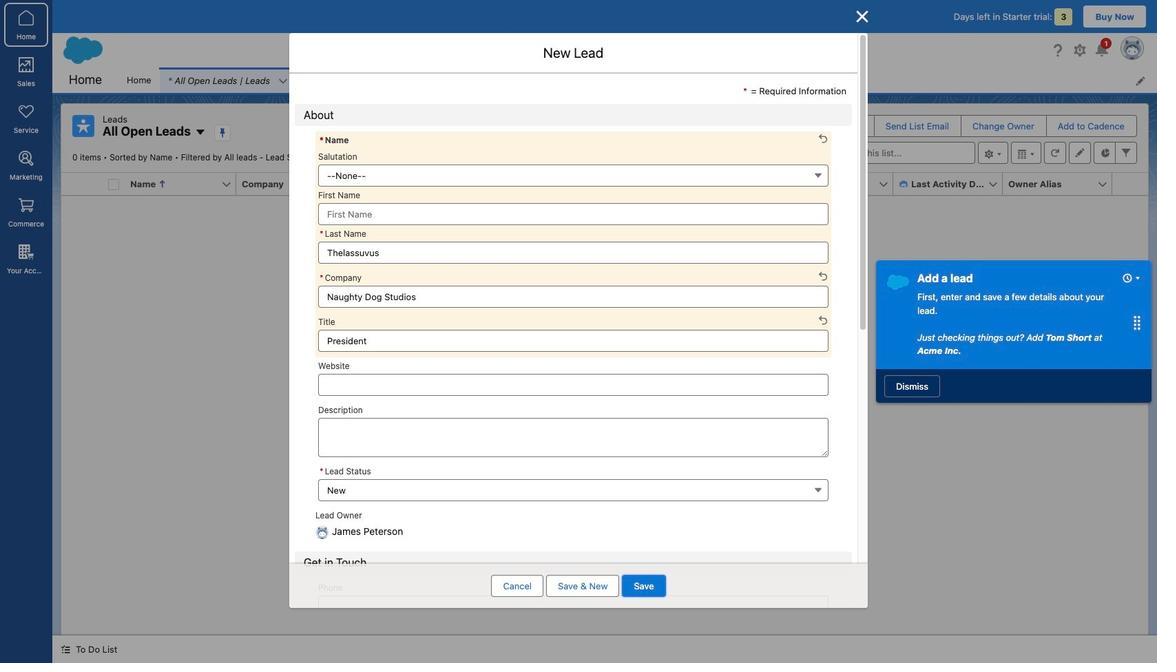 Task type: describe. For each thing, give the bounding box(es) containing it.
created date element
[[784, 173, 902, 196]]

item number element
[[61, 173, 103, 196]]

0 horizontal spatial text default image
[[61, 645, 70, 655]]

Lead Status - Current Selection: New button
[[318, 479, 829, 501]]

list view controls image
[[978, 142, 1008, 164]]

owner alias element
[[1003, 173, 1121, 196]]

phone element
[[455, 173, 573, 196]]

email element
[[565, 173, 683, 196]]

Last Name text field
[[318, 241, 829, 263]]

Salutation - Current Selection: --None-- button
[[318, 164, 829, 186]]

text default image
[[294, 76, 304, 85]]



Task type: vqa. For each thing, say whether or not it's contained in the screenshot.
the Status - Current Selection: New button
no



Task type: locate. For each thing, give the bounding box(es) containing it.
company element
[[236, 173, 354, 196]]

all open leads|leads|list view element
[[61, 103, 1149, 636]]

Search All Open Leads list view. search field
[[810, 142, 975, 164]]

cell
[[103, 173, 125, 196]]

item number image
[[61, 173, 103, 195]]

None text field
[[318, 286, 829, 308]]

0 vertical spatial text default image
[[899, 179, 909, 189]]

last activity date element
[[893, 173, 1011, 196]]

name element
[[125, 173, 245, 196]]

action element
[[1112, 173, 1148, 196]]

1 vertical spatial text default image
[[61, 645, 70, 655]]

None text field
[[318, 330, 829, 352], [318, 374, 829, 396], [318, 418, 829, 457], [318, 596, 829, 618], [318, 330, 829, 352], [318, 374, 829, 396], [318, 418, 829, 457], [318, 596, 829, 618]]

all open leads status
[[72, 152, 320, 163]]

text default image inside last activity date element
[[899, 179, 909, 189]]

1 horizontal spatial text default image
[[899, 179, 909, 189]]

list item
[[160, 68, 310, 93]]

cell inside all open leads|leads|list view element
[[103, 173, 125, 196]]

text default image
[[899, 179, 909, 189], [61, 645, 70, 655]]

action image
[[1112, 173, 1148, 195]]

lead status element
[[674, 173, 792, 196]]

state/province element
[[346, 173, 464, 196]]

list
[[118, 68, 1157, 93]]

status
[[394, 321, 815, 487]]

First Name text field
[[318, 203, 829, 225]]

inverse image
[[854, 8, 871, 25]]

select list display image
[[1011, 142, 1041, 164]]



